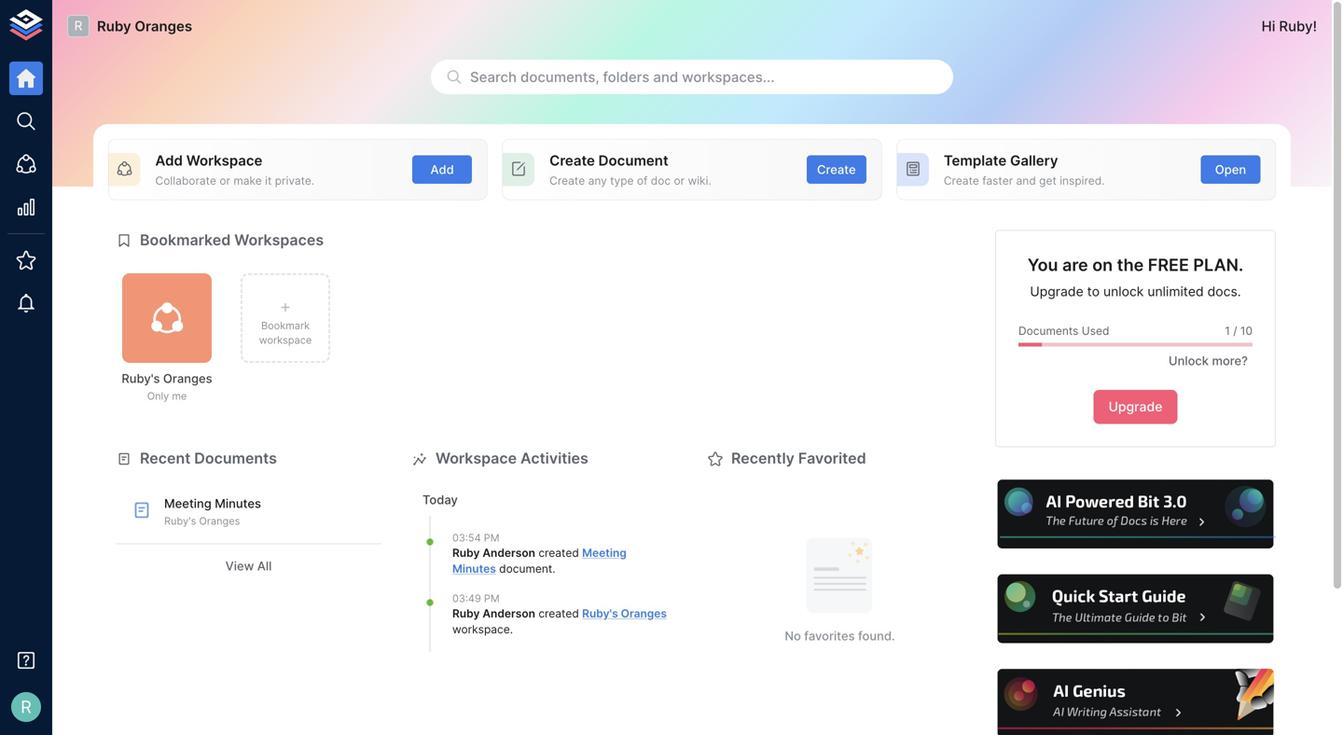 Task type: vqa. For each thing, say whether or not it's contained in the screenshot.


Task type: locate. For each thing, give the bounding box(es) containing it.
ruby's down meeting minutes
[[582, 607, 618, 620]]

1 horizontal spatial .
[[552, 562, 556, 575]]

add workspace collaborate or make it private.
[[155, 152, 315, 187]]

0 vertical spatial ruby's
[[122, 371, 160, 386]]

pm for 03:49 pm ruby anderson created ruby's oranges workspace .
[[484, 593, 500, 605]]

0 horizontal spatial workspace
[[186, 152, 262, 169]]

anderson
[[483, 546, 535, 560], [483, 607, 535, 620]]

meeting minutes link
[[452, 546, 627, 575]]

workspace down bookmark
[[259, 334, 312, 346]]

add inside the add workspace collaborate or make it private.
[[155, 152, 183, 169]]

r button
[[6, 687, 47, 728]]

1 horizontal spatial documents
[[1019, 324, 1079, 338]]

type
[[610, 174, 634, 187]]

documents
[[1019, 324, 1079, 338], [194, 449, 277, 467]]

1 vertical spatial r
[[21, 697, 32, 717]]

of
[[637, 174, 648, 187]]

2 created from the top
[[539, 607, 579, 620]]

add for add workspace collaborate or make it private.
[[155, 152, 183, 169]]

pm inside the 03:49 pm ruby anderson created ruby's oranges workspace .
[[484, 593, 500, 605]]

1 or from the left
[[220, 174, 230, 187]]

upgrade
[[1030, 284, 1084, 300], [1109, 399, 1163, 415]]

and right folders
[[653, 69, 678, 85]]

create inside button
[[817, 162, 856, 177]]

0 vertical spatial anderson
[[483, 546, 535, 560]]

you
[[1028, 255, 1058, 275]]

1 vertical spatial ruby's
[[164, 515, 196, 527]]

or left make
[[220, 174, 230, 187]]

1 horizontal spatial upgrade
[[1109, 399, 1163, 415]]

1 vertical spatial created
[[539, 607, 579, 620]]

1 vertical spatial help image
[[995, 572, 1276, 646]]

2 vertical spatial help image
[[995, 666, 1276, 735]]

1 horizontal spatial add
[[431, 162, 454, 177]]

0 vertical spatial and
[[653, 69, 678, 85]]

meeting for meeting minutes ruby's oranges
[[164, 496, 212, 511]]

used
[[1082, 324, 1110, 338]]

or right doc
[[674, 174, 685, 187]]

0 horizontal spatial workspace
[[259, 334, 312, 346]]

1 horizontal spatial or
[[674, 174, 685, 187]]

0 vertical spatial workspace
[[259, 334, 312, 346]]

and
[[653, 69, 678, 85], [1016, 174, 1036, 187]]

search documents, folders and workspaces... button
[[431, 60, 953, 94]]

1 horizontal spatial workspace
[[436, 449, 517, 467]]

collaborate
[[155, 174, 216, 187]]

2 pm from the top
[[484, 593, 500, 605]]

ruby's oranges link
[[582, 607, 667, 620]]

documents,
[[521, 69, 599, 85]]

meeting down recent documents
[[164, 496, 212, 511]]

pm right 03:54
[[484, 532, 500, 544]]

meeting minutes
[[452, 546, 627, 575]]

upgrade down unlock more? button
[[1109, 399, 1163, 415]]

minutes inside meeting minutes ruby's oranges
[[215, 496, 261, 511]]

1 vertical spatial upgrade
[[1109, 399, 1163, 415]]

.
[[552, 562, 556, 575], [510, 623, 513, 636]]

add for add
[[431, 162, 454, 177]]

1 horizontal spatial r
[[74, 18, 82, 34]]

03:49
[[452, 593, 481, 605]]

more?
[[1212, 354, 1248, 368]]

minutes for meeting minutes
[[452, 562, 496, 575]]

1 vertical spatial pm
[[484, 593, 500, 605]]

03:49 pm ruby anderson created ruby's oranges workspace .
[[452, 593, 667, 636]]

1 horizontal spatial and
[[1016, 174, 1036, 187]]

pm right "03:49" on the left of the page
[[484, 593, 500, 605]]

0 vertical spatial created
[[539, 546, 579, 560]]

no favorites found.
[[785, 629, 895, 643]]

1 horizontal spatial workspace
[[452, 623, 510, 636]]

documents left used
[[1019, 324, 1079, 338]]

1 vertical spatial documents
[[194, 449, 277, 467]]

search documents, folders and workspaces...
[[470, 69, 775, 85]]

created up document
[[539, 546, 579, 560]]

1 horizontal spatial ruby's
[[164, 515, 196, 527]]

workspace down "03:49" on the left of the page
[[452, 623, 510, 636]]

create inside the template gallery create faster and get inspired.
[[944, 174, 979, 187]]

created inside the 03:49 pm ruby anderson created ruby's oranges workspace .
[[539, 607, 579, 620]]

1 vertical spatial anderson
[[483, 607, 535, 620]]

1 vertical spatial and
[[1016, 174, 1036, 187]]

1 horizontal spatial minutes
[[452, 562, 496, 575]]

2 horizontal spatial ruby's
[[582, 607, 618, 620]]

progress bar
[[808, 343, 1253, 347]]

0 horizontal spatial upgrade
[[1030, 284, 1084, 300]]

0 horizontal spatial documents
[[194, 449, 277, 467]]

document
[[599, 152, 669, 169]]

documents up meeting minutes ruby's oranges
[[194, 449, 277, 467]]

meeting minutes ruby's oranges
[[164, 496, 261, 527]]

0 horizontal spatial .
[[510, 623, 513, 636]]

meeting inside meeting minutes
[[582, 546, 627, 560]]

0 horizontal spatial minutes
[[215, 496, 261, 511]]

2 anderson from the top
[[483, 607, 535, 620]]

add inside button
[[431, 162, 454, 177]]

ruby oranges
[[97, 18, 192, 35]]

0 horizontal spatial ruby's
[[122, 371, 160, 386]]

free
[[1148, 255, 1189, 275]]

1 pm from the top
[[484, 532, 500, 544]]

today
[[423, 493, 458, 507]]

1 vertical spatial minutes
[[452, 562, 496, 575]]

ruby's up only
[[122, 371, 160, 386]]

recently favorited
[[731, 449, 866, 467]]

0 vertical spatial upgrade
[[1030, 284, 1084, 300]]

. down document .
[[510, 623, 513, 636]]

workspace up today
[[436, 449, 517, 467]]

and down gallery
[[1016, 174, 1036, 187]]

. inside the 03:49 pm ruby anderson created ruby's oranges workspace .
[[510, 623, 513, 636]]

document
[[499, 562, 552, 575]]

meeting up ruby's oranges link
[[582, 546, 627, 560]]

ruby's
[[122, 371, 160, 386], [164, 515, 196, 527], [582, 607, 618, 620]]

ruby
[[97, 18, 131, 35], [1279, 18, 1313, 35], [452, 546, 480, 560], [452, 607, 480, 620]]

bookmarked
[[140, 231, 231, 249]]

1 vertical spatial .
[[510, 623, 513, 636]]

. down ruby anderson created
[[552, 562, 556, 575]]

pm
[[484, 532, 500, 544], [484, 593, 500, 605]]

template
[[944, 152, 1007, 169]]

only
[[147, 390, 169, 402]]

help image
[[995, 477, 1276, 551], [995, 572, 1276, 646], [995, 666, 1276, 735]]

workspace
[[186, 152, 262, 169], [436, 449, 517, 467]]

documents used
[[1019, 324, 1110, 338]]

favorites
[[804, 629, 855, 643]]

0 horizontal spatial meeting
[[164, 496, 212, 511]]

bookmark workspace
[[259, 320, 312, 346]]

0 vertical spatial meeting
[[164, 496, 212, 511]]

minutes down 03:54 pm
[[452, 562, 496, 575]]

1 vertical spatial meeting
[[582, 546, 627, 560]]

1 horizontal spatial meeting
[[582, 546, 627, 560]]

template gallery create faster and get inspired.
[[944, 152, 1105, 187]]

ruby's down recent
[[164, 515, 196, 527]]

0 horizontal spatial r
[[21, 697, 32, 717]]

0 vertical spatial minutes
[[215, 496, 261, 511]]

created
[[539, 546, 579, 560], [539, 607, 579, 620]]

meeting inside meeting minutes ruby's oranges
[[164, 496, 212, 511]]

0 horizontal spatial or
[[220, 174, 230, 187]]

workspace
[[259, 334, 312, 346], [452, 623, 510, 636]]

make
[[234, 174, 262, 187]]

workspace up make
[[186, 152, 262, 169]]

1 vertical spatial workspace
[[452, 623, 510, 636]]

anderson inside the 03:49 pm ruby anderson created ruby's oranges workspace .
[[483, 607, 535, 620]]

2 or from the left
[[674, 174, 685, 187]]

2 vertical spatial ruby's
[[582, 607, 618, 620]]

0 horizontal spatial and
[[653, 69, 678, 85]]

and inside button
[[653, 69, 678, 85]]

upgrade down you
[[1030, 284, 1084, 300]]

workspace inside the 03:49 pm ruby anderson created ruby's oranges workspace .
[[452, 623, 510, 636]]

created down document
[[539, 607, 579, 620]]

0 vertical spatial help image
[[995, 477, 1276, 551]]

0 vertical spatial pm
[[484, 532, 500, 544]]

private.
[[275, 174, 315, 187]]

or
[[220, 174, 230, 187], [674, 174, 685, 187]]

open button
[[1201, 155, 1261, 184]]

minutes inside meeting minutes
[[452, 562, 496, 575]]

0 vertical spatial workspace
[[186, 152, 262, 169]]

wiki.
[[688, 174, 712, 187]]

ruby anderson created
[[452, 546, 582, 560]]

anderson down document .
[[483, 607, 535, 620]]

add
[[155, 152, 183, 169], [431, 162, 454, 177]]

1 anderson from the top
[[483, 546, 535, 560]]

anderson up document .
[[483, 546, 535, 560]]

0 horizontal spatial add
[[155, 152, 183, 169]]

minutes
[[215, 496, 261, 511], [452, 562, 496, 575]]

found.
[[858, 629, 895, 643]]

minutes down recent documents
[[215, 496, 261, 511]]

oranges inside ruby's oranges only me
[[163, 371, 212, 386]]

r
[[74, 18, 82, 34], [21, 697, 32, 717]]



Task type: describe. For each thing, give the bounding box(es) containing it.
03:54 pm
[[452, 532, 500, 544]]

workspace activities
[[436, 449, 588, 467]]

it
[[265, 174, 272, 187]]

bookmark
[[261, 320, 310, 332]]

activities
[[521, 449, 588, 467]]

0 vertical spatial documents
[[1019, 324, 1079, 338]]

or inside create document create any type of doc or wiki.
[[674, 174, 685, 187]]

are
[[1062, 255, 1088, 275]]

search
[[470, 69, 517, 85]]

unlock more?
[[1169, 354, 1248, 368]]

ruby's inside the 03:49 pm ruby anderson created ruby's oranges workspace .
[[582, 607, 618, 620]]

unlock
[[1104, 284, 1144, 300]]

you are on the free plan. upgrade to unlock unlimited docs.
[[1028, 255, 1244, 300]]

docs.
[[1208, 284, 1241, 300]]

unlimited
[[1148, 284, 1204, 300]]

view all button
[[116, 552, 382, 580]]

workspaces
[[234, 231, 324, 249]]

workspace inside button
[[259, 334, 312, 346]]

and inside the template gallery create faster and get inspired.
[[1016, 174, 1036, 187]]

on
[[1093, 255, 1113, 275]]

create button
[[807, 155, 866, 184]]

1 / 10
[[1225, 324, 1253, 338]]

03:54
[[452, 532, 481, 544]]

1 help image from the top
[[995, 477, 1276, 551]]

ruby's inside ruby's oranges only me
[[122, 371, 160, 386]]

/
[[1233, 324, 1237, 338]]

the
[[1117, 255, 1144, 275]]

inspired.
[[1060, 174, 1105, 187]]

meeting for meeting minutes
[[582, 546, 627, 560]]

recent documents
[[140, 449, 277, 467]]

any
[[588, 174, 607, 187]]

document .
[[496, 562, 556, 575]]

folders
[[603, 69, 650, 85]]

workspace inside the add workspace collaborate or make it private.
[[186, 152, 262, 169]]

create document create any type of doc or wiki.
[[550, 152, 712, 187]]

add button
[[412, 155, 472, 184]]

favorited
[[798, 449, 866, 467]]

recently
[[731, 449, 795, 467]]

doc
[[651, 174, 671, 187]]

!
[[1313, 18, 1317, 35]]

r inside the r button
[[21, 697, 32, 717]]

hi ruby !
[[1262, 18, 1317, 35]]

bookmark workspace button
[[241, 273, 330, 363]]

oranges inside meeting minutes ruby's oranges
[[199, 515, 240, 527]]

minutes for meeting minutes ruby's oranges
[[215, 496, 261, 511]]

unlock more? button
[[1159, 347, 1253, 375]]

bookmarked workspaces
[[140, 231, 324, 249]]

ruby inside the 03:49 pm ruby anderson created ruby's oranges workspace .
[[452, 607, 480, 620]]

or inside the add workspace collaborate or make it private.
[[220, 174, 230, 187]]

1 created from the top
[[539, 546, 579, 560]]

unlock
[[1169, 354, 1209, 368]]

3 help image from the top
[[995, 666, 1276, 735]]

me
[[172, 390, 187, 402]]

get
[[1039, 174, 1057, 187]]

0 vertical spatial r
[[74, 18, 82, 34]]

view
[[225, 559, 254, 573]]

1 vertical spatial workspace
[[436, 449, 517, 467]]

gallery
[[1010, 152, 1058, 169]]

open
[[1215, 162, 1246, 177]]

upgrade inside the "upgrade" button
[[1109, 399, 1163, 415]]

upgrade button
[[1094, 390, 1178, 424]]

ruby's inside meeting minutes ruby's oranges
[[164, 515, 196, 527]]

hi
[[1262, 18, 1276, 35]]

10
[[1241, 324, 1253, 338]]

recent
[[140, 449, 191, 467]]

1
[[1225, 324, 1230, 338]]

oranges inside the 03:49 pm ruby anderson created ruby's oranges workspace .
[[621, 607, 667, 620]]

faster
[[982, 174, 1013, 187]]

plan.
[[1193, 255, 1244, 275]]

ruby's oranges only me
[[122, 371, 212, 402]]

to
[[1087, 284, 1100, 300]]

0 vertical spatial .
[[552, 562, 556, 575]]

view all
[[225, 559, 272, 573]]

workspaces...
[[682, 69, 775, 85]]

2 help image from the top
[[995, 572, 1276, 646]]

no
[[785, 629, 801, 643]]

pm for 03:54 pm
[[484, 532, 500, 544]]

all
[[257, 559, 272, 573]]

upgrade inside you are on the free plan. upgrade to unlock unlimited docs.
[[1030, 284, 1084, 300]]



